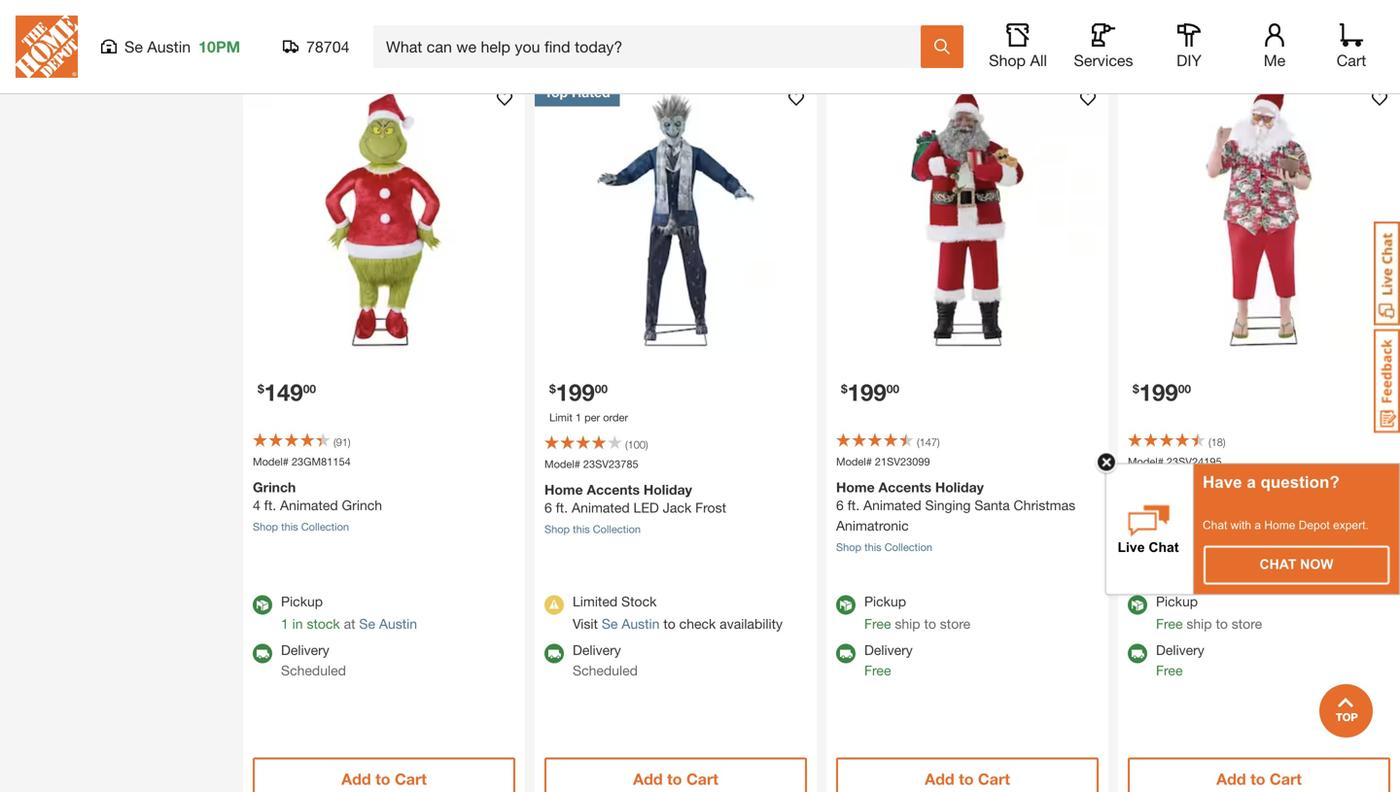 Task type: vqa. For each thing, say whether or not it's contained in the screenshot.
Get It Fast "link" on the bottom left of the page
no



Task type: locate. For each thing, give the bounding box(es) containing it.
se austin link
[[359, 616, 417, 632], [602, 616, 660, 632]]

2 pickup free ship to store from the left
[[1157, 594, 1263, 632]]

$ up model# 23gm81154 at the left of the page
[[258, 382, 264, 396]]

2 delivery scheduled from the left
[[573, 642, 638, 679]]

shop this collection link
[[253, 521, 349, 534], [1128, 521, 1225, 534], [545, 523, 641, 536], [837, 541, 933, 554]]

6 down model# 23sv24195
[[1128, 498, 1136, 514]]

add for austin
[[633, 770, 663, 789]]

1 available for pickup image from the left
[[837, 596, 856, 615]]

shop this collection link for this
[[253, 521, 349, 534]]

grinch
[[253, 480, 296, 496], [342, 498, 382, 514]]

stock
[[307, 616, 340, 632]]

animated for 6 ft. animated singing santa christmas animatronic
[[864, 498, 922, 514]]

available shipping image for 149
[[253, 644, 272, 664]]

0 horizontal spatial store
[[940, 616, 971, 632]]

depot
[[1299, 519, 1330, 532]]

0 vertical spatial a
[[1247, 473, 1257, 491]]

3 $ 199 00 from the left
[[1133, 378, 1192, 406]]

6 inside the home accents holiday 6 ft. animated singing santa christmas animatronic shop this collection
[[837, 498, 844, 514]]

ft.
[[264, 498, 276, 514], [848, 498, 860, 514], [1140, 498, 1152, 514], [556, 500, 568, 516]]

shop this collection link down 4
[[253, 521, 349, 534]]

pickup for singing
[[865, 594, 907, 610]]

holiday up "beach"
[[1227, 480, 1276, 496]]

shop inside button
[[989, 51, 1026, 70]]

diy button
[[1158, 23, 1221, 70]]

santa right singing
[[975, 498, 1010, 514]]

home down model# 23sv24195
[[1128, 480, 1167, 496]]

) for beach
[[1224, 436, 1226, 449]]

home inside home accents holiday 6 ft. animated led jack frost shop this collection
[[545, 482, 583, 498]]

se left 10pm
[[125, 37, 143, 56]]

cart for pickup 1 in stock at se austin
[[395, 770, 427, 789]]

add to cart button
[[253, 758, 516, 793], [545, 758, 807, 793], [837, 758, 1099, 793], [1128, 758, 1391, 793]]

now
[[1301, 557, 1334, 572]]

delivery scheduled for stock
[[281, 642, 346, 679]]

1 horizontal spatial pickup free ship to store
[[1157, 594, 1263, 632]]

) for singing
[[938, 436, 940, 449]]

with
[[1231, 519, 1252, 532]]

se
[[125, 37, 143, 56], [359, 616, 375, 632], [602, 616, 618, 632]]

santa for beach
[[1260, 498, 1295, 514]]

1 ship from the left
[[895, 616, 921, 632]]

se austin 10pm
[[125, 37, 240, 56]]

0 horizontal spatial delivery free
[[865, 642, 913, 679]]

)
[[348, 436, 351, 449], [938, 436, 940, 449], [1224, 436, 1226, 449], [646, 439, 648, 451]]

( for beach
[[1209, 436, 1212, 449]]

1 horizontal spatial $ 199 00
[[841, 378, 900, 406]]

a up "beach"
[[1247, 473, 1257, 491]]

shop this collection link down "beach"
[[1128, 521, 1225, 534]]

0 horizontal spatial accents
[[587, 482, 640, 498]]

00 inside $ 149 00
[[303, 382, 316, 396]]

2 horizontal spatial 199
[[1140, 378, 1179, 406]]

shop this collection link for led
[[545, 523, 641, 536]]

a right with
[[1255, 519, 1262, 532]]

accents down 21sv23099 at right bottom
[[879, 480, 932, 496]]

4 00 from the left
[[1179, 382, 1192, 396]]

animated inside home accents holiday 6 ft. animated led jack frost shop this collection
[[572, 500, 630, 516]]

2 horizontal spatial 6
[[1128, 498, 1136, 514]]

2 delivery free from the left
[[1157, 642, 1205, 679]]

0 horizontal spatial se austin link
[[359, 616, 417, 632]]

$
[[258, 382, 264, 396], [550, 382, 556, 396], [841, 382, 848, 396], [1133, 382, 1140, 396]]

( 100 )
[[625, 439, 648, 451]]

collection inside the home accents holiday 6 ft. animated singing santa christmas animatronic shop this collection
[[885, 541, 933, 554]]

accents for beach
[[1171, 480, 1224, 496]]

$ 199 00 up model# 23sv24195
[[1133, 378, 1192, 406]]

model#
[[253, 456, 289, 468], [837, 456, 872, 468], [1128, 456, 1164, 468], [545, 458, 581, 471]]

1 vertical spatial a
[[1255, 519, 1262, 532]]

holiday up jack
[[644, 482, 692, 498]]

3 00 from the left
[[887, 382, 900, 396]]

0 horizontal spatial pickup free ship to store
[[865, 594, 971, 632]]

1 00 from the left
[[303, 382, 316, 396]]

limited stock visit se austin to check availability
[[573, 594, 783, 632]]

1 scheduled from the left
[[281, 663, 346, 679]]

0 horizontal spatial available for pickup image
[[837, 596, 856, 615]]

diy
[[1177, 51, 1202, 70]]

animated up animatronic
[[864, 498, 922, 514]]

1 horizontal spatial 199
[[848, 378, 887, 406]]

1 add to cart button from the left
[[253, 758, 516, 793]]

home down model# 21sv23099
[[837, 480, 875, 496]]

to
[[664, 616, 676, 632], [925, 616, 937, 632], [1216, 616, 1228, 632], [376, 770, 391, 789], [667, 770, 682, 789], [959, 770, 974, 789], [1251, 770, 1266, 789]]

( up the 23sv24195
[[1209, 436, 1212, 449]]

add
[[342, 770, 371, 789], [633, 770, 663, 789], [925, 770, 955, 789], [1217, 770, 1247, 789]]

accents inside home accents holiday 6 ft. animated beach santa shop this collection
[[1171, 480, 1224, 496]]

collection
[[301, 521, 349, 534], [1177, 521, 1225, 534], [593, 523, 641, 536], [885, 541, 933, 554]]

$ 199 00 up model# 21sv23099
[[841, 378, 900, 406]]

2 horizontal spatial available shipping image
[[1128, 644, 1148, 664]]

se right at
[[359, 616, 375, 632]]

model# left the 23sv24195
[[1128, 456, 1164, 468]]

home inside home accents holiday 6 ft. animated beach santa shop this collection
[[1128, 480, 1167, 496]]

shop inside grinch 4 ft. animated grinch shop this collection
[[253, 521, 278, 534]]

2 199 from the left
[[848, 378, 887, 406]]

199 up model# 23sv24195
[[1140, 378, 1179, 406]]

1 horizontal spatial store
[[1232, 616, 1263, 632]]

model# down limit
[[545, 458, 581, 471]]

1 delivery from the left
[[281, 642, 330, 659]]

holiday inside home accents holiday 6 ft. animated beach santa shop this collection
[[1227, 480, 1276, 496]]

home for 6 ft. animated singing santa christmas animatronic
[[837, 480, 875, 496]]

store for this
[[1232, 616, 1263, 632]]

1 for per
[[576, 411, 582, 424]]

( up 23gm81154
[[334, 436, 336, 449]]

holiday inside the home accents holiday 6 ft. animated singing santa christmas animatronic shop this collection
[[936, 480, 984, 496]]

(
[[334, 436, 336, 449], [917, 436, 920, 449], [1209, 436, 1212, 449], [625, 439, 628, 451]]

0 vertical spatial 1
[[576, 411, 582, 424]]

holiday up singing
[[936, 480, 984, 496]]

limit 1 per order
[[550, 411, 628, 424]]

6 for 6 ft. animated led jack frost
[[545, 500, 552, 516]]

1 horizontal spatial grinch
[[342, 498, 382, 514]]

1 horizontal spatial delivery scheduled
[[573, 642, 638, 679]]

00 up 21sv23099 at right bottom
[[887, 382, 900, 396]]

2 horizontal spatial holiday
[[1227, 480, 1276, 496]]

available shipping image for 199
[[1128, 644, 1148, 664]]

cart link
[[1331, 23, 1373, 70]]

2 horizontal spatial pickup
[[1157, 594, 1198, 610]]

3 add to cart button from the left
[[837, 758, 1099, 793]]

199 up limit 1 per order
[[556, 378, 595, 406]]

ft. down model# 23sv24195
[[1140, 498, 1152, 514]]

collection down 23gm81154
[[301, 521, 349, 534]]

add to cart button for at
[[253, 758, 516, 793]]

singing
[[926, 498, 971, 514]]

collection down animatronic
[[885, 541, 933, 554]]

6 down model# 23sv23785
[[545, 500, 552, 516]]

scheduled down visit
[[573, 663, 638, 679]]

limited stock for pickup image
[[545, 596, 564, 615]]

model# for 6 ft. animated beach santa
[[1128, 456, 1164, 468]]

animated inside the home accents holiday 6 ft. animated singing santa christmas animatronic shop this collection
[[864, 498, 922, 514]]

model# for 6 ft. animated singing santa christmas animatronic
[[837, 456, 872, 468]]

cart
[[1337, 51, 1367, 70], [395, 770, 427, 789], [687, 770, 719, 789], [978, 770, 1010, 789], [1270, 770, 1302, 789]]

model# left 21sv23099 at right bottom
[[837, 456, 872, 468]]

2 store from the left
[[1232, 616, 1263, 632]]

1 inside pickup 1 in stock at se austin
[[281, 616, 289, 632]]

se austin link right at
[[359, 616, 417, 632]]

delivery free for animatronic
[[865, 642, 913, 679]]

austin right at
[[379, 616, 417, 632]]

1 horizontal spatial available for pickup image
[[1128, 596, 1148, 615]]

store
[[940, 616, 971, 632], [1232, 616, 1263, 632]]

accents down 23sv23785
[[587, 482, 640, 498]]

0 horizontal spatial 6
[[545, 500, 552, 516]]

store for animatronic
[[940, 616, 971, 632]]

top
[[545, 84, 568, 100]]

ft. up animatronic
[[848, 498, 860, 514]]

shop
[[989, 51, 1026, 70], [253, 521, 278, 534], [1128, 521, 1154, 534], [545, 523, 570, 536], [837, 541, 862, 554]]

00
[[303, 382, 316, 396], [595, 382, 608, 396], [887, 382, 900, 396], [1179, 382, 1192, 396]]

austin left 10pm
[[147, 37, 191, 56]]

$ 199 00
[[550, 378, 608, 406], [841, 378, 900, 406], [1133, 378, 1192, 406]]

1 vertical spatial grinch
[[342, 498, 382, 514]]

this inside grinch 4 ft. animated grinch shop this collection
[[281, 521, 298, 534]]

shop this collection link down led
[[545, 523, 641, 536]]

1 available shipping image from the left
[[253, 644, 272, 664]]

1 pickup from the left
[[281, 594, 323, 610]]

home left depot
[[1265, 519, 1296, 532]]

0 horizontal spatial se
[[125, 37, 143, 56]]

2 horizontal spatial accents
[[1171, 480, 1224, 496]]

10pm
[[199, 37, 240, 56]]

2 $ from the left
[[550, 382, 556, 396]]

4 delivery from the left
[[1157, 642, 1205, 659]]

0 horizontal spatial scheduled
[[281, 663, 346, 679]]

se austin link down stock
[[602, 616, 660, 632]]

2 pickup from the left
[[865, 594, 907, 610]]

delivery free
[[865, 642, 913, 679], [1157, 642, 1205, 679]]

( up 21sv23099 at right bottom
[[917, 436, 920, 449]]

4 add to cart button from the left
[[1128, 758, 1391, 793]]

1 horizontal spatial holiday
[[936, 480, 984, 496]]

collection inside home accents holiday 6 ft. animated led jack frost shop this collection
[[593, 523, 641, 536]]

$ 199 00 up limit 1 per order
[[550, 378, 608, 406]]

6 inside home accents holiday 6 ft. animated led jack frost shop this collection
[[545, 500, 552, 516]]

00 up the 23sv24195
[[1179, 382, 1192, 396]]

shop down model# 23sv24195
[[1128, 521, 1154, 534]]

animated down model# 23gm81154 at the left of the page
[[280, 498, 338, 514]]

shop inside home accents holiday 6 ft. animated beach santa shop this collection
[[1128, 521, 1154, 534]]

grinch up 4
[[253, 480, 296, 496]]

$ up model# 23sv24195
[[1133, 382, 1140, 396]]

accents inside the home accents holiday 6 ft. animated singing santa christmas animatronic shop this collection
[[879, 480, 932, 496]]

3 delivery from the left
[[865, 642, 913, 659]]

home down model# 23sv23785
[[545, 482, 583, 498]]

199 for 6 ft. animated beach santa
[[1140, 378, 1179, 406]]

0 horizontal spatial santa
[[975, 498, 1010, 514]]

this down animatronic
[[865, 541, 882, 554]]

1 horizontal spatial austin
[[379, 616, 417, 632]]

199 up model# 21sv23099
[[848, 378, 887, 406]]

santa inside the home accents holiday 6 ft. animated singing santa christmas animatronic shop this collection
[[975, 498, 1010, 514]]

grinch down 23gm81154
[[342, 498, 382, 514]]

frost
[[696, 500, 727, 516]]

$ inside $ 149 00
[[258, 382, 264, 396]]

home accents holiday 6 ft. animated singing santa christmas animatronic shop this collection
[[837, 480, 1076, 554]]

1 santa from the left
[[975, 498, 1010, 514]]

this left 'chat'
[[1157, 521, 1174, 534]]

4
[[253, 498, 260, 514]]

shop left all
[[989, 51, 1026, 70]]

23sv24195
[[1167, 456, 1222, 468]]

available for pickup image
[[253, 596, 272, 615]]

1 horizontal spatial delivery free
[[1157, 642, 1205, 679]]

accents for singing
[[879, 480, 932, 496]]

shop this collection link down animatronic
[[837, 541, 933, 554]]

2 se austin link from the left
[[602, 616, 660, 632]]

3 $ from the left
[[841, 382, 848, 396]]

have
[[1203, 473, 1243, 491]]

2 add from the left
[[633, 770, 663, 789]]

ft. for 6 ft. animated beach santa
[[1140, 498, 1152, 514]]

ft. inside grinch 4 ft. animated grinch shop this collection
[[264, 498, 276, 514]]

model# up 4
[[253, 456, 289, 468]]

6
[[837, 498, 844, 514], [1128, 498, 1136, 514], [545, 500, 552, 516]]

santa
[[975, 498, 1010, 514], [1260, 498, 1295, 514]]

0 horizontal spatial grinch
[[253, 480, 296, 496]]

services
[[1074, 51, 1134, 70]]

home inside the home accents holiday 6 ft. animated singing santa christmas animatronic shop this collection
[[837, 480, 875, 496]]

free
[[865, 616, 891, 632], [1157, 616, 1183, 632], [865, 663, 891, 679], [1157, 663, 1183, 679]]

0 horizontal spatial holiday
[[644, 482, 692, 498]]

delivery for 6 ft. animated singing santa christmas animatronic
[[865, 642, 913, 659]]

accents inside home accents holiday 6 ft. animated led jack frost shop this collection
[[587, 482, 640, 498]]

accents
[[879, 480, 932, 496], [1171, 480, 1224, 496], [587, 482, 640, 498]]

1 add to cart from the left
[[342, 770, 427, 789]]

ft. right 4
[[264, 498, 276, 514]]

1 horizontal spatial ship
[[1187, 616, 1213, 632]]

delivery free for this
[[1157, 642, 1205, 679]]

0 horizontal spatial available shipping image
[[253, 644, 272, 664]]

holiday for led
[[644, 482, 692, 498]]

pickup
[[281, 594, 323, 610], [865, 594, 907, 610], [1157, 594, 1198, 610]]

00 up model# 23gm81154 at the left of the page
[[303, 382, 316, 396]]

2 horizontal spatial $ 199 00
[[1133, 378, 1192, 406]]

0 horizontal spatial ship
[[895, 616, 921, 632]]

services button
[[1073, 23, 1135, 70]]

1 horizontal spatial se
[[359, 616, 375, 632]]

4 $ from the left
[[1133, 382, 1140, 396]]

( 18 )
[[1209, 436, 1226, 449]]

1 horizontal spatial 1
[[576, 411, 582, 424]]

6 inside home accents holiday 6 ft. animated beach santa shop this collection
[[1128, 498, 1136, 514]]

1
[[576, 411, 582, 424], [281, 616, 289, 632]]

available for pickup image
[[837, 596, 856, 615], [1128, 596, 1148, 615]]

3 compare from the left
[[955, 21, 1012, 37]]

1 horizontal spatial se austin link
[[602, 616, 660, 632]]

holiday inside home accents holiday 6 ft. animated led jack frost shop this collection
[[644, 482, 692, 498]]

00 up per
[[595, 382, 608, 396]]

collection inside grinch 4 ft. animated grinch shop this collection
[[301, 521, 349, 534]]

ft. inside home accents holiday 6 ft. animated beach santa shop this collection
[[1140, 498, 1152, 514]]

holiday
[[936, 480, 984, 496], [1227, 480, 1276, 496], [644, 482, 692, 498]]

collection down led
[[593, 523, 641, 536]]

model# for 4 ft. animated grinch
[[253, 456, 289, 468]]

collection left with
[[1177, 521, 1225, 534]]

this down model# 23gm81154 at the left of the page
[[281, 521, 298, 534]]

2 add to cart button from the left
[[545, 758, 807, 793]]

available for pickup image for animatronic
[[837, 596, 856, 615]]

a
[[1247, 473, 1257, 491], [1255, 519, 1262, 532]]

available for pickup image for this
[[1128, 596, 1148, 615]]

2 horizontal spatial se
[[602, 616, 618, 632]]

3 pickup from the left
[[1157, 594, 1198, 610]]

$ 199 00 for 6 ft. animated singing santa christmas animatronic
[[841, 378, 900, 406]]

chat
[[1260, 557, 1297, 572]]

( up 23sv23785
[[625, 439, 628, 451]]

18
[[1212, 436, 1224, 449]]

animated down model# 23sv23785
[[572, 500, 630, 516]]

1 compare from the left
[[372, 21, 428, 37]]

3 add from the left
[[925, 770, 955, 789]]

this inside home accents holiday 6 ft. animated led jack frost shop this collection
[[573, 523, 590, 536]]

accents down the 23sv24195
[[1171, 480, 1224, 496]]

1 left in on the left bottom
[[281, 616, 289, 632]]

add to cart
[[342, 770, 427, 789], [633, 770, 719, 789], [925, 770, 1010, 789], [1217, 770, 1302, 789]]

0 horizontal spatial 1
[[281, 616, 289, 632]]

se inside limited stock visit se austin to check availability
[[602, 616, 618, 632]]

2 add to cart from the left
[[633, 770, 719, 789]]

shop down model# 23sv23785
[[545, 523, 570, 536]]

1 vertical spatial 1
[[281, 616, 289, 632]]

delivery scheduled down visit
[[573, 642, 638, 679]]

austin down stock
[[622, 616, 660, 632]]

1 horizontal spatial scheduled
[[573, 663, 638, 679]]

0 horizontal spatial delivery scheduled
[[281, 642, 346, 679]]

shop down animatronic
[[837, 541, 862, 554]]

ft. inside the home accents holiday 6 ft. animated singing santa christmas animatronic shop this collection
[[848, 498, 860, 514]]

question?
[[1261, 473, 1340, 491]]

this
[[281, 521, 298, 534], [1157, 521, 1174, 534], [573, 523, 590, 536], [865, 541, 882, 554]]

ft. inside home accents holiday 6 ft. animated led jack frost shop this collection
[[556, 500, 568, 516]]

shop this collection link for singing
[[837, 541, 933, 554]]

santa up chat with a home depot expert.
[[1260, 498, 1295, 514]]

rated
[[572, 84, 611, 100]]

collection inside home accents holiday 6 ft. animated beach santa shop this collection
[[1177, 521, 1225, 534]]

1 left per
[[576, 411, 582, 424]]

delivery scheduled down stock
[[281, 642, 346, 679]]

shop down 4
[[253, 521, 278, 534]]

home for 6 ft. animated beach santa
[[1128, 480, 1167, 496]]

$ up limit
[[550, 382, 556, 396]]

available shipping image
[[253, 644, 272, 664], [545, 644, 564, 664], [1128, 644, 1148, 664]]

3 add to cart from the left
[[925, 770, 1010, 789]]

animated
[[280, 498, 338, 514], [864, 498, 922, 514], [1156, 498, 1214, 514], [572, 500, 630, 516]]

2 ship from the left
[[1187, 616, 1213, 632]]

3 available shipping image from the left
[[1128, 644, 1148, 664]]

home accents holiday 6 ft. animated led jack frost shop this collection
[[545, 482, 727, 536]]

pickup inside pickup 1 in stock at se austin
[[281, 594, 323, 610]]

this down model# 23sv23785
[[573, 523, 590, 536]]

add to cart for at
[[342, 770, 427, 789]]

1 add from the left
[[342, 770, 371, 789]]

0 horizontal spatial pickup
[[281, 594, 323, 610]]

1 horizontal spatial pickup
[[865, 594, 907, 610]]

2 santa from the left
[[1260, 498, 1295, 514]]

2 $ 199 00 from the left
[[841, 378, 900, 406]]

1 horizontal spatial accents
[[879, 480, 932, 496]]

scheduled down stock
[[281, 663, 346, 679]]

2 horizontal spatial austin
[[622, 616, 660, 632]]

animated inside home accents holiday 6 ft. animated beach santa shop this collection
[[1156, 498, 1214, 514]]

add for store
[[925, 770, 955, 789]]

shop this collection link for beach
[[1128, 521, 1225, 534]]

1 delivery scheduled from the left
[[281, 642, 346, 679]]

23sv23785
[[584, 458, 639, 471]]

3 199 from the left
[[1140, 378, 1179, 406]]

1 delivery free from the left
[[865, 642, 913, 679]]

00 for 6 ft. animated beach santa
[[1179, 382, 1192, 396]]

1 pickup free ship to store from the left
[[865, 594, 971, 632]]

animated up 'chat'
[[1156, 498, 1214, 514]]

2 scheduled from the left
[[573, 663, 638, 679]]

1 $ from the left
[[258, 382, 264, 396]]

1 horizontal spatial santa
[[1260, 498, 1295, 514]]

1 store from the left
[[940, 616, 971, 632]]

scheduled for stock
[[281, 663, 346, 679]]

santa inside home accents holiday 6 ft. animated beach santa shop this collection
[[1260, 498, 1295, 514]]

0 horizontal spatial 199
[[556, 378, 595, 406]]

stock
[[622, 594, 657, 610]]

1 horizontal spatial available shipping image
[[545, 644, 564, 664]]

ft. down model# 23sv23785
[[556, 500, 568, 516]]

$ up model# 21sv23099
[[841, 382, 848, 396]]

6 for 6 ft. animated singing santa christmas animatronic
[[837, 498, 844, 514]]

se right visit
[[602, 616, 618, 632]]

compare
[[372, 21, 428, 37], [663, 21, 720, 37], [955, 21, 1012, 37], [1247, 21, 1303, 37]]

6 up animatronic
[[837, 498, 844, 514]]

ft. for 6 ft. animated singing santa christmas animatronic
[[848, 498, 860, 514]]

shop inside home accents holiday 6 ft. animated led jack frost shop this collection
[[545, 523, 570, 536]]

1 horizontal spatial 6
[[837, 498, 844, 514]]

pickup free ship to store
[[865, 594, 971, 632], [1157, 594, 1263, 632]]

2 available for pickup image from the left
[[1128, 596, 1148, 615]]

199 for 6 ft. animated singing santa christmas animatronic
[[848, 378, 887, 406]]

ship
[[895, 616, 921, 632], [1187, 616, 1213, 632]]

home
[[837, 480, 875, 496], [1128, 480, 1167, 496], [545, 482, 583, 498], [1265, 519, 1296, 532]]

0 horizontal spatial $ 199 00
[[550, 378, 608, 406]]



Task type: describe. For each thing, give the bounding box(es) containing it.
( for led
[[625, 439, 628, 451]]

2 delivery from the left
[[573, 642, 621, 659]]

at
[[344, 616, 356, 632]]

147
[[920, 436, 938, 449]]

4 ft. animated grinch image
[[243, 78, 525, 360]]

holiday for beach
[[1227, 480, 1276, 496]]

What can we help you find today? search field
[[386, 26, 920, 67]]

shop all
[[989, 51, 1048, 70]]

model# for 6 ft. animated led jack frost
[[545, 458, 581, 471]]

( for this
[[334, 436, 336, 449]]

in
[[292, 616, 303, 632]]

ship for this
[[1187, 616, 1213, 632]]

78704 button
[[283, 37, 350, 56]]

) for this
[[348, 436, 351, 449]]

model# 23sv24195
[[1128, 456, 1222, 468]]

accents for led
[[587, 482, 640, 498]]

2 00 from the left
[[595, 382, 608, 396]]

expert.
[[1334, 519, 1369, 532]]

cart for limited stock visit se austin to check availability
[[687, 770, 719, 789]]

00 for 6 ft. animated singing santa christmas animatronic
[[887, 382, 900, 396]]

4 compare from the left
[[1247, 21, 1303, 37]]

$ 149 00
[[258, 378, 316, 406]]

christmas
[[1014, 498, 1076, 514]]

add to cart button for store
[[837, 758, 1099, 793]]

this inside home accents holiday 6 ft. animated beach santa shop this collection
[[1157, 521, 1174, 534]]

check
[[680, 616, 716, 632]]

top rated
[[545, 84, 611, 100]]

add to cart for austin
[[633, 770, 719, 789]]

( 91 )
[[334, 436, 351, 449]]

se inside pickup 1 in stock at se austin
[[359, 616, 375, 632]]

( 147 )
[[917, 436, 940, 449]]

00 for 4 ft. animated grinch
[[303, 382, 316, 396]]

6 ft. animated singing santa christmas animatronic image
[[827, 78, 1109, 360]]

delivery for 6 ft. animated beach santa
[[1157, 642, 1205, 659]]

2 available shipping image from the left
[[545, 644, 564, 664]]

scheduled for se
[[573, 663, 638, 679]]

chat with a home depot expert.
[[1203, 519, 1369, 532]]

animated inside grinch 4 ft. animated grinch shop this collection
[[280, 498, 338, 514]]

model# 23gm81154
[[253, 456, 351, 468]]

this inside the home accents holiday 6 ft. animated singing santa christmas animatronic shop this collection
[[865, 541, 882, 554]]

$ for 4 ft. animated grinch
[[258, 382, 264, 396]]

$ 199 00 for 6 ft. animated beach santa
[[1133, 378, 1192, 406]]

1 se austin link from the left
[[359, 616, 417, 632]]

have a question?
[[1203, 473, 1340, 491]]

0 vertical spatial grinch
[[253, 480, 296, 496]]

austin inside pickup 1 in stock at se austin
[[379, 616, 417, 632]]

home accents holiday 6 ft. animated beach santa shop this collection
[[1128, 480, 1295, 534]]

91
[[336, 436, 348, 449]]

grinch 4 ft. animated grinch shop this collection
[[253, 480, 382, 534]]

6 for 6 ft. animated beach santa
[[1128, 498, 1136, 514]]

shop inside the home accents holiday 6 ft. animated singing santa christmas animatronic shop this collection
[[837, 541, 862, 554]]

1 for in
[[281, 616, 289, 632]]

holiday for singing
[[936, 480, 984, 496]]

4 add from the left
[[1217, 770, 1247, 789]]

) for led
[[646, 439, 648, 451]]

feedback link image
[[1374, 329, 1401, 434]]

100
[[628, 439, 646, 451]]

pickup for beach
[[1157, 594, 1198, 610]]

149
[[264, 378, 303, 406]]

78704
[[306, 37, 350, 56]]

led
[[634, 500, 659, 516]]

add to cart for store
[[925, 770, 1010, 789]]

delivery for 4 ft. animated grinch
[[281, 642, 330, 659]]

4 add to cart from the left
[[1217, 770, 1302, 789]]

add for at
[[342, 770, 371, 789]]

availability
[[720, 616, 783, 632]]

per
[[585, 411, 600, 424]]

1 $ 199 00 from the left
[[550, 378, 608, 406]]

model# 23sv23785
[[545, 458, 639, 471]]

animated for 6 ft. animated beach santa
[[1156, 498, 1214, 514]]

santa for singing
[[975, 498, 1010, 514]]

the home depot logo image
[[16, 16, 78, 78]]

all
[[1031, 51, 1048, 70]]

1 199 from the left
[[556, 378, 595, 406]]

visit
[[573, 616, 598, 632]]

live chat image
[[1374, 222, 1401, 326]]

beach
[[1217, 498, 1256, 514]]

ship for animatronic
[[895, 616, 921, 632]]

pickup for this
[[281, 594, 323, 610]]

6 ft. animated beach santa image
[[1119, 78, 1401, 360]]

add to cart button for austin
[[545, 758, 807, 793]]

to inside limited stock visit se austin to check availability
[[664, 616, 676, 632]]

available shipping image
[[837, 644, 856, 664]]

pickup free ship to store for animatronic
[[865, 594, 971, 632]]

( for singing
[[917, 436, 920, 449]]

2 compare from the left
[[663, 21, 720, 37]]

animated for 6 ft. animated led jack frost
[[572, 500, 630, 516]]

6 ft. animated led jack frost image
[[535, 78, 817, 360]]

pickup free ship to store for this
[[1157, 594, 1263, 632]]

21sv23099
[[875, 456, 930, 468]]

ft. for 6 ft. animated led jack frost
[[556, 500, 568, 516]]

pickup 1 in stock at se austin
[[281, 594, 417, 632]]

delivery scheduled for se
[[573, 642, 638, 679]]

limited
[[573, 594, 618, 610]]

$ for 6 ft. animated beach santa
[[1133, 382, 1140, 396]]

cart for pickup free ship to store
[[978, 770, 1010, 789]]

home for 6 ft. animated led jack frost
[[545, 482, 583, 498]]

0 horizontal spatial austin
[[147, 37, 191, 56]]

animatronic
[[837, 518, 909, 534]]

me button
[[1244, 23, 1306, 70]]

chat
[[1203, 519, 1228, 532]]

23gm81154
[[292, 456, 351, 468]]

order
[[603, 411, 628, 424]]

me
[[1264, 51, 1286, 70]]

austin inside limited stock visit se austin to check availability
[[622, 616, 660, 632]]

jack
[[663, 500, 692, 516]]

chat now
[[1260, 557, 1334, 572]]

shop all button
[[987, 23, 1050, 70]]

limit
[[550, 411, 573, 424]]

chat now link
[[1205, 547, 1389, 584]]

model# 21sv23099
[[837, 456, 930, 468]]

$ for 6 ft. animated singing santa christmas animatronic
[[841, 382, 848, 396]]



